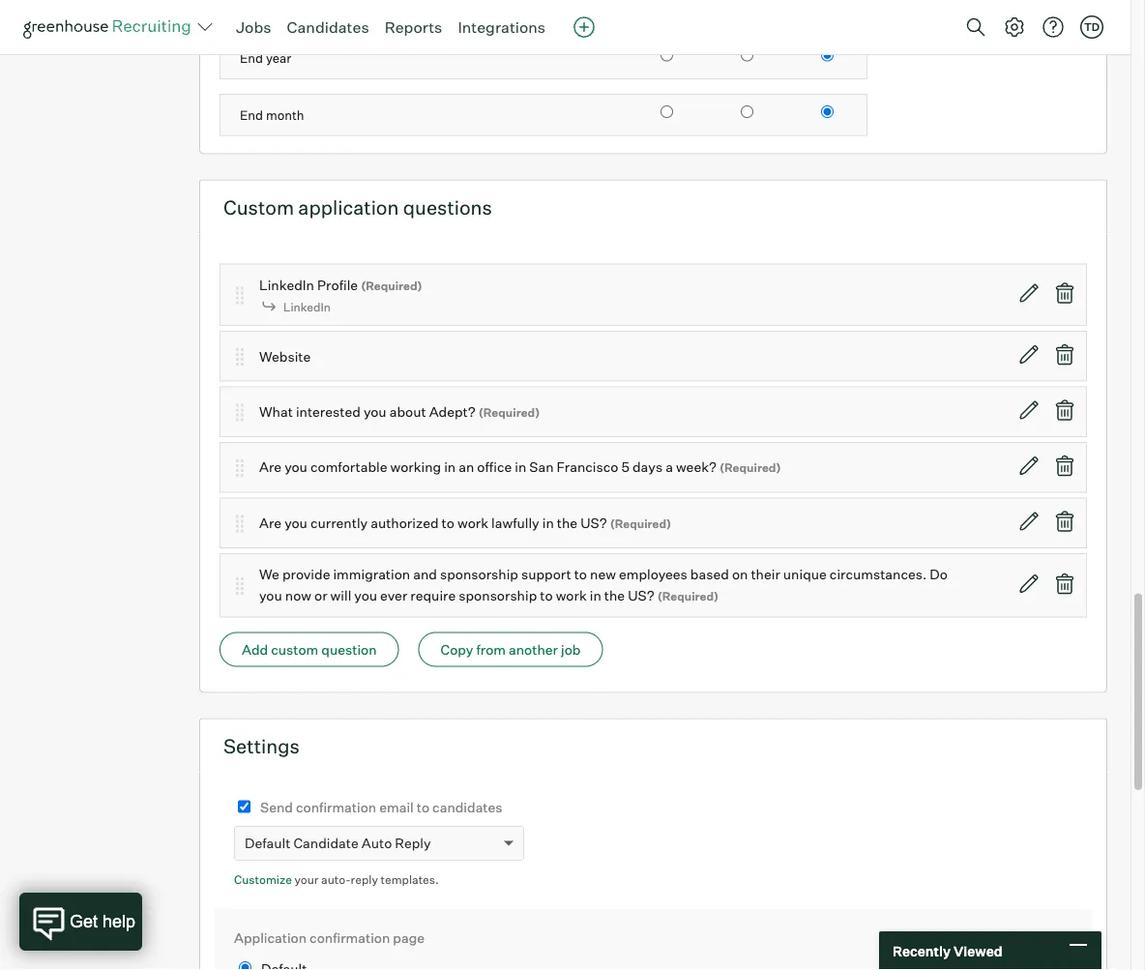 Task type: vqa. For each thing, say whether or not it's contained in the screenshot.
support
yes



Task type: describe. For each thing, give the bounding box(es) containing it.
require
[[410, 587, 456, 604]]

what interested you about adept? (required)
[[259, 403, 540, 420]]

1 vertical spatial sponsorship
[[459, 587, 537, 604]]

website
[[259, 348, 311, 365]]

jobs link
[[236, 17, 271, 37]]

you down immigration at the left bottom of the page
[[354, 587, 377, 604]]

circumstances.
[[830, 566, 927, 583]]

page
[[393, 929, 425, 946]]

work inside we provide immigration and sponsorship support to new employees based on their unique circumstances. do you now or will you ever require sponsorship to work in the us?
[[556, 587, 587, 604]]

days
[[632, 459, 663, 476]]

search image
[[964, 15, 987, 39]]

configure image
[[1003, 15, 1026, 39]]

copy from another job
[[441, 641, 581, 658]]

to right email
[[417, 799, 429, 815]]

copy from another job button
[[418, 632, 603, 667]]

custom application questions
[[223, 195, 492, 219]]

application
[[298, 195, 399, 219]]

end year
[[240, 50, 291, 66]]

auto
[[361, 835, 392, 852]]

recently viewed
[[893, 942, 1002, 959]]

reports link
[[385, 17, 442, 37]]

are for are you comfortable working in an office in san francisco 5 days a week?
[[259, 459, 282, 476]]

integrations link
[[458, 17, 546, 37]]

interested
[[296, 403, 361, 420]]

application confirmation page
[[234, 929, 425, 946]]

you left about
[[364, 403, 387, 420]]

(required) inside linkedin profile (required)
[[361, 278, 422, 293]]

candidates link
[[287, 17, 369, 37]]

comfortable
[[310, 459, 387, 476]]

are you comfortable working in an office in san francisco 5 days a week? (required)
[[259, 459, 781, 476]]

what
[[259, 403, 293, 420]]

(required) down based
[[657, 589, 719, 604]]

about
[[389, 403, 426, 420]]

your
[[294, 873, 319, 887]]

working
[[390, 459, 441, 476]]

0 vertical spatial work
[[457, 514, 488, 531]]

or
[[314, 587, 327, 604]]

candidates
[[287, 17, 369, 37]]

default
[[245, 835, 291, 852]]

templates.
[[381, 873, 439, 887]]

auto-
[[321, 873, 351, 887]]

linkedin for linkedin profile (required)
[[259, 276, 314, 293]]

send
[[260, 799, 293, 815]]

custom
[[223, 195, 294, 219]]

year
[[266, 50, 291, 66]]

the inside we provide immigration and sponsorship support to new employees based on their unique circumstances. do you now or will you ever require sponsorship to work in the us?
[[604, 587, 625, 604]]

0 vertical spatial sponsorship
[[440, 566, 518, 583]]

jobs
[[236, 17, 271, 37]]

question
[[321, 641, 377, 658]]

will
[[330, 587, 351, 604]]

questions
[[403, 195, 492, 219]]

send confirmation email to candidates
[[260, 799, 502, 815]]

application
[[234, 929, 307, 946]]

default candidate auto reply
[[245, 835, 431, 852]]

us? inside we provide immigration and sponsorship support to new employees based on their unique circumstances. do you now or will you ever require sponsorship to work in the us?
[[628, 587, 654, 604]]

do
[[930, 566, 948, 583]]

end for end year
[[240, 50, 263, 66]]

reply
[[351, 873, 378, 887]]

an
[[459, 459, 474, 476]]

reply
[[395, 835, 431, 852]]

you left currently
[[284, 514, 307, 531]]

td
[[1084, 20, 1100, 33]]

provide
[[282, 566, 330, 583]]

you left comfortable
[[284, 459, 307, 476]]

candidates
[[432, 799, 502, 815]]

0 horizontal spatial the
[[557, 514, 577, 531]]

a
[[666, 459, 673, 476]]

office
[[477, 459, 512, 476]]



Task type: locate. For each thing, give the bounding box(es) containing it.
from
[[476, 641, 506, 658]]

in left an
[[444, 459, 456, 476]]

in down new at right
[[590, 587, 601, 604]]

sponsorship down support
[[459, 587, 537, 604]]

1 vertical spatial us?
[[628, 587, 654, 604]]

linkedin
[[259, 276, 314, 293], [283, 300, 331, 314]]

work
[[457, 514, 488, 531], [556, 587, 587, 604]]

us? down employees
[[628, 587, 654, 604]]

in
[[444, 459, 456, 476], [515, 459, 526, 476], [542, 514, 554, 531], [590, 587, 601, 604]]

(required) inside are you comfortable working in an office in san francisco 5 days a week? (required)
[[720, 461, 781, 475]]

None radio
[[661, 49, 673, 62], [741, 49, 753, 62], [661, 49, 673, 62], [741, 49, 753, 62]]

and
[[413, 566, 437, 583]]

2 are from the top
[[259, 514, 282, 531]]

0 vertical spatial us?
[[580, 514, 607, 531]]

immigration
[[333, 566, 410, 583]]

week?
[[676, 459, 717, 476]]

the right "lawfully"
[[557, 514, 577, 531]]

1 vertical spatial end
[[240, 107, 263, 123]]

confirmation for send
[[296, 799, 376, 815]]

email
[[379, 799, 414, 815]]

end left year
[[240, 50, 263, 66]]

end for end month
[[240, 107, 263, 123]]

in left san
[[515, 459, 526, 476]]

linkedin down profile
[[283, 300, 331, 314]]

copy
[[441, 641, 473, 658]]

(required) up employees
[[610, 516, 671, 531]]

month
[[266, 107, 304, 123]]

work down support
[[556, 587, 587, 604]]

custom
[[271, 641, 318, 658]]

1 vertical spatial linkedin
[[283, 300, 331, 314]]

sponsorship
[[440, 566, 518, 583], [459, 587, 537, 604]]

settings
[[223, 734, 300, 758]]

1 are from the top
[[259, 459, 282, 476]]

0 horizontal spatial us?
[[580, 514, 607, 531]]

0 vertical spatial are
[[259, 459, 282, 476]]

the
[[557, 514, 577, 531], [604, 587, 625, 604]]

us? up new at right
[[580, 514, 607, 531]]

currently
[[310, 514, 368, 531]]

the down new at right
[[604, 587, 625, 604]]

linkedin left profile
[[259, 276, 314, 293]]

you
[[364, 403, 387, 420], [284, 459, 307, 476], [284, 514, 307, 531], [259, 587, 282, 604], [354, 587, 377, 604]]

td button
[[1080, 15, 1103, 39]]

None radio
[[821, 49, 834, 62], [661, 106, 673, 118], [741, 106, 753, 118], [821, 106, 834, 118], [239, 962, 251, 970], [821, 49, 834, 62], [661, 106, 673, 118], [741, 106, 753, 118], [821, 106, 834, 118], [239, 962, 251, 970]]

us?
[[580, 514, 607, 531], [628, 587, 654, 604]]

san
[[529, 459, 554, 476]]

default candidate auto reply option
[[245, 835, 431, 852]]

in right "lawfully"
[[542, 514, 554, 531]]

reports
[[385, 17, 442, 37]]

confirmation
[[296, 799, 376, 815], [310, 929, 390, 946]]

you down we
[[259, 587, 282, 604]]

job
[[561, 641, 581, 658]]

1 vertical spatial are
[[259, 514, 282, 531]]

support
[[521, 566, 571, 583]]

(required) right week? at the top right of page
[[720, 461, 781, 475]]

employees
[[619, 566, 687, 583]]

confirmation left 'page'
[[310, 929, 390, 946]]

viewed
[[954, 942, 1002, 959]]

candidate
[[293, 835, 359, 852]]

new
[[590, 566, 616, 583]]

ever
[[380, 587, 407, 604]]

(required)
[[361, 278, 422, 293], [478, 405, 540, 419], [720, 461, 781, 475], [610, 516, 671, 531], [657, 589, 719, 604]]

add custom question button
[[220, 632, 399, 667]]

to
[[442, 514, 454, 531], [574, 566, 587, 583], [540, 587, 553, 604], [417, 799, 429, 815]]

greenhouse recruiting image
[[23, 15, 197, 39]]

td button
[[1076, 12, 1107, 43]]

0 horizontal spatial work
[[457, 514, 488, 531]]

based
[[690, 566, 729, 583]]

lawfully
[[491, 514, 539, 531]]

we
[[259, 566, 279, 583]]

0 vertical spatial the
[[557, 514, 577, 531]]

to down support
[[540, 587, 553, 604]]

to right authorized
[[442, 514, 454, 531]]

linkedin for linkedin
[[283, 300, 331, 314]]

end month
[[240, 107, 304, 123]]

1 horizontal spatial us?
[[628, 587, 654, 604]]

5
[[621, 459, 630, 476]]

in inside we provide immigration and sponsorship support to new employees based on their unique circumstances. do you now or will you ever require sponsorship to work in the us?
[[590, 587, 601, 604]]

adept?
[[429, 403, 476, 420]]

we provide immigration and sponsorship support to new employees based on their unique circumstances. do you now or will you ever require sponsorship to work in the us?
[[259, 566, 948, 604]]

0 vertical spatial confirmation
[[296, 799, 376, 815]]

add custom question
[[242, 641, 377, 658]]

recently
[[893, 942, 951, 959]]

end
[[240, 50, 263, 66], [240, 107, 263, 123]]

end left month
[[240, 107, 263, 123]]

add
[[242, 641, 268, 658]]

(required) inside are you currently authorized to work lawfully in the us? (required)
[[610, 516, 671, 531]]

sponsorship up require
[[440, 566, 518, 583]]

confirmation up default candidate auto reply option
[[296, 799, 376, 815]]

confirmation for application
[[310, 929, 390, 946]]

1 end from the top
[[240, 50, 263, 66]]

0 vertical spatial linkedin
[[259, 276, 314, 293]]

work left "lawfully"
[[457, 514, 488, 531]]

1 horizontal spatial work
[[556, 587, 587, 604]]

francisco
[[557, 459, 618, 476]]

now
[[285, 587, 311, 604]]

are for are you currently authorized to work lawfully in the us?
[[259, 514, 282, 531]]

2 end from the top
[[240, 107, 263, 123]]

to left new at right
[[574, 566, 587, 583]]

(required) right profile
[[361, 278, 422, 293]]

1 horizontal spatial the
[[604, 587, 625, 604]]

1 vertical spatial work
[[556, 587, 587, 604]]

customize
[[234, 873, 292, 887]]

1 vertical spatial confirmation
[[310, 929, 390, 946]]

are down what
[[259, 459, 282, 476]]

profile
[[317, 276, 358, 293]]

customize link
[[234, 873, 292, 887]]

unique
[[783, 566, 827, 583]]

customize your auto-reply templates.
[[234, 873, 439, 887]]

linkedin profile (required)
[[259, 276, 422, 293]]

are up we
[[259, 514, 282, 531]]

their
[[751, 566, 780, 583]]

integrations
[[458, 17, 546, 37]]

another
[[509, 641, 558, 658]]

None checkbox
[[238, 800, 250, 813]]

0 vertical spatial end
[[240, 50, 263, 66]]

(required) inside what interested you about adept? (required)
[[478, 405, 540, 419]]

(required) up are you comfortable working in an office in san francisco 5 days a week? (required)
[[478, 405, 540, 419]]

authorized
[[371, 514, 439, 531]]

1 vertical spatial the
[[604, 587, 625, 604]]

on
[[732, 566, 748, 583]]

are you currently authorized to work lawfully in the us? (required)
[[259, 514, 671, 531]]



